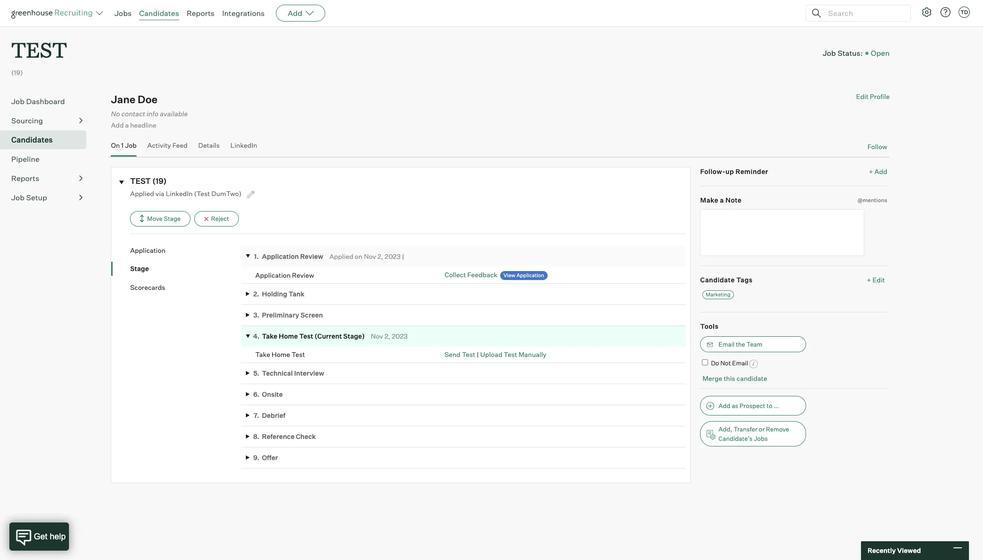 Task type: describe. For each thing, give the bounding box(es) containing it.
application review
[[256, 271, 314, 279]]

add inside jane doe no contact info available add a headline
[[111, 121, 124, 129]]

dumtwo)
[[212, 190, 242, 198]]

feedback
[[468, 271, 498, 279]]

details
[[198, 141, 220, 149]]

3.
[[254, 311, 260, 319]]

td
[[961, 9, 969, 15]]

(test
[[194, 190, 210, 198]]

application inside application link
[[130, 246, 166, 254]]

manually
[[519, 351, 547, 359]]

8. reference check
[[253, 433, 316, 441]]

merge
[[703, 375, 723, 383]]

status:
[[838, 48, 864, 58]]

6. onsite
[[253, 391, 283, 399]]

test link
[[11, 26, 67, 65]]

Search text field
[[827, 6, 903, 20]]

1 vertical spatial linkedin
[[166, 190, 193, 198]]

scorecards link
[[130, 283, 242, 292]]

0 vertical spatial |
[[402, 252, 404, 260]]

add inside button
[[719, 402, 731, 410]]

merge this candidate
[[703, 375, 768, 383]]

recently viewed
[[868, 547, 922, 555]]

application up 'application review'
[[262, 252, 299, 260]]

...
[[774, 402, 780, 410]]

1 vertical spatial take
[[256, 351, 270, 359]]

1 vertical spatial review
[[292, 271, 314, 279]]

1. application review applied on  nov 2, 2023 |
[[254, 252, 404, 260]]

td button
[[960, 7, 971, 18]]

make
[[701, 196, 719, 204]]

test for test
[[11, 36, 67, 63]]

move stage
[[147, 215, 181, 223]]

team
[[747, 341, 763, 349]]

contact
[[121, 110, 145, 118]]

+ add
[[870, 168, 888, 176]]

add button
[[276, 5, 326, 22]]

activity feed link
[[148, 141, 188, 155]]

email the team button
[[701, 337, 807, 353]]

0 horizontal spatial reports
[[11, 174, 39, 183]]

greenhouse recruiting image
[[11, 8, 96, 19]]

reject button
[[194, 211, 239, 227]]

tools
[[701, 323, 719, 331]]

9. offer
[[254, 454, 278, 462]]

move stage button
[[130, 211, 191, 227]]

offer
[[262, 454, 278, 462]]

on 1 job link
[[111, 141, 137, 155]]

details link
[[198, 141, 220, 155]]

application inside view application link
[[517, 272, 545, 279]]

job dashboard link
[[11, 96, 83, 107]]

+ for + add
[[870, 168, 874, 176]]

do not email
[[712, 360, 749, 367]]

applied via linkedin (test dumtwo)
[[130, 190, 243, 198]]

merge this candidate link
[[703, 375, 768, 383]]

interview
[[294, 370, 324, 378]]

setup
[[26, 193, 47, 203]]

remove
[[767, 426, 790, 433]]

take home test
[[256, 351, 305, 359]]

1 vertical spatial nov
[[371, 333, 383, 341]]

4. take home test (current stage)
[[253, 333, 365, 341]]

screen
[[301, 311, 323, 319]]

or
[[759, 426, 765, 433]]

1 vertical spatial home
[[272, 351, 290, 359]]

follow-up reminder
[[701, 168, 769, 176]]

td button
[[958, 5, 973, 20]]

3. preliminary screen
[[254, 311, 323, 319]]

note
[[726, 196, 742, 204]]

check
[[296, 433, 316, 441]]

Do Not Email checkbox
[[703, 360, 709, 366]]

test right upload
[[504, 351, 518, 359]]

reject
[[211, 215, 229, 223]]

preliminary
[[262, 311, 299, 319]]

technical
[[262, 370, 293, 378]]

job for job status:
[[823, 48, 837, 58]]

the
[[737, 341, 746, 349]]

tags
[[737, 276, 753, 284]]

5.
[[254, 370, 260, 378]]

open
[[872, 48, 891, 58]]

email inside button
[[719, 341, 735, 349]]

view
[[504, 272, 516, 279]]

job right 1
[[125, 141, 137, 149]]

follow link
[[868, 142, 888, 151]]

collect feedback
[[445, 271, 498, 279]]

0 vertical spatial review
[[300, 252, 324, 260]]

test up 5. technical interview
[[292, 351, 305, 359]]

test for test (19)
[[130, 177, 151, 186]]

no
[[111, 110, 120, 118]]

upload
[[481, 351, 503, 359]]

(current
[[315, 333, 342, 341]]

0 vertical spatial linkedin
[[231, 141, 257, 149]]

+ for + edit
[[868, 276, 872, 284]]

do
[[712, 360, 720, 367]]

1 vertical spatial 2023
[[392, 333, 408, 341]]

move
[[147, 215, 163, 223]]

1 vertical spatial stage
[[130, 265, 149, 273]]

test down screen
[[299, 333, 313, 341]]

transfer
[[734, 426, 758, 433]]

tank
[[289, 290, 305, 298]]

add,
[[719, 426, 733, 433]]

8.
[[253, 433, 260, 441]]

0 horizontal spatial applied
[[130, 190, 154, 198]]

email the team
[[719, 341, 763, 349]]

configure image
[[922, 7, 933, 18]]

pipeline link
[[11, 154, 83, 165]]

test (19)
[[130, 177, 167, 186]]

job dashboard
[[11, 97, 65, 106]]

marketing
[[707, 292, 731, 298]]

candidate
[[701, 276, 735, 284]]



Task type: locate. For each thing, give the bounding box(es) containing it.
2023 right stage) in the left of the page
[[392, 333, 408, 341]]

job up sourcing
[[11, 97, 25, 106]]

add as prospect to ...
[[719, 402, 780, 410]]

stage link
[[130, 265, 242, 274]]

0 horizontal spatial 2,
[[378, 252, 384, 260]]

onsite
[[262, 391, 283, 399]]

(19) up via
[[153, 177, 167, 186]]

0 vertical spatial (19)
[[11, 69, 23, 77]]

linkedin
[[231, 141, 257, 149], [166, 190, 193, 198]]

collect
[[445, 271, 466, 279]]

nov right stage) in the left of the page
[[371, 333, 383, 341]]

review
[[300, 252, 324, 260], [292, 271, 314, 279]]

1 horizontal spatial stage
[[164, 215, 181, 223]]

job for job dashboard
[[11, 97, 25, 106]]

take right "4."
[[262, 333, 278, 341]]

application link
[[130, 246, 242, 255]]

1 horizontal spatial reports
[[187, 8, 215, 18]]

0 vertical spatial candidates
[[139, 8, 179, 18]]

sourcing link
[[11, 115, 83, 126]]

pipeline
[[11, 155, 40, 164]]

7.
[[254, 412, 259, 420]]

test down greenhouse recruiting "image"
[[11, 36, 67, 63]]

5. technical interview
[[254, 370, 324, 378]]

0 vertical spatial take
[[262, 333, 278, 341]]

job left status:
[[823, 48, 837, 58]]

test right send on the left bottom of page
[[462, 351, 476, 359]]

add inside popup button
[[288, 8, 303, 18]]

0 vertical spatial a
[[125, 121, 129, 129]]

0 vertical spatial home
[[279, 333, 298, 341]]

viewed
[[898, 547, 922, 555]]

+ add link
[[870, 167, 888, 176]]

application down 'move' at the top of page
[[130, 246, 166, 254]]

email
[[719, 341, 735, 349], [733, 360, 749, 367]]

send test link
[[445, 351, 476, 359]]

1 horizontal spatial (19)
[[153, 177, 167, 186]]

jane doe no contact info available add a headline
[[111, 93, 188, 129]]

dashboard
[[26, 97, 65, 106]]

1 vertical spatial jobs
[[754, 435, 768, 443]]

0 horizontal spatial linkedin
[[166, 190, 193, 198]]

jobs inside the 'add, transfer or remove candidate's jobs'
[[754, 435, 768, 443]]

1 horizontal spatial test
[[130, 177, 151, 186]]

1 vertical spatial edit
[[873, 276, 886, 284]]

None text field
[[701, 210, 865, 257]]

candidate's
[[719, 435, 753, 443]]

edit profile
[[857, 93, 890, 101]]

candidate tags
[[701, 276, 753, 284]]

collect feedback link
[[445, 271, 498, 279]]

2, right on at the top left of the page
[[378, 252, 384, 260]]

1 vertical spatial a
[[721, 196, 725, 204]]

view application
[[504, 272, 545, 279]]

job setup
[[11, 193, 47, 203]]

1 vertical spatial |
[[477, 351, 479, 359]]

1 horizontal spatial applied
[[330, 252, 354, 260]]

0 vertical spatial edit
[[857, 93, 869, 101]]

make a note
[[701, 196, 742, 204]]

send
[[445, 351, 461, 359]]

a left note
[[721, 196, 725, 204]]

activity feed
[[148, 141, 188, 149]]

headline
[[130, 121, 157, 129]]

integrations link
[[222, 8, 265, 18]]

| right on at the top left of the page
[[402, 252, 404, 260]]

holding
[[262, 290, 288, 298]]

candidates right jobs link on the left of the page
[[139, 8, 179, 18]]

1 vertical spatial 2,
[[385, 333, 391, 341]]

debrief
[[262, 412, 286, 420]]

applied down test (19)
[[130, 190, 154, 198]]

0 horizontal spatial stage
[[130, 265, 149, 273]]

9.
[[254, 454, 260, 462]]

0 vertical spatial candidates link
[[139, 8, 179, 18]]

1 vertical spatial reports
[[11, 174, 39, 183]]

| left upload
[[477, 351, 479, 359]]

0 vertical spatial nov
[[364, 252, 376, 260]]

stage up scorecards
[[130, 265, 149, 273]]

reports down pipeline
[[11, 174, 39, 183]]

@mentions link
[[858, 196, 888, 205]]

test down on 1 job link
[[130, 177, 151, 186]]

0 vertical spatial jobs
[[115, 8, 132, 18]]

0 vertical spatial email
[[719, 341, 735, 349]]

candidates link
[[139, 8, 179, 18], [11, 134, 83, 146]]

not
[[721, 360, 732, 367]]

a down contact at the left of page
[[125, 121, 129, 129]]

0 horizontal spatial (19)
[[11, 69, 23, 77]]

1 horizontal spatial edit
[[873, 276, 886, 284]]

job setup link
[[11, 192, 83, 203]]

1 horizontal spatial candidates
[[139, 8, 179, 18]]

take down "4."
[[256, 351, 270, 359]]

1 horizontal spatial candidates link
[[139, 8, 179, 18]]

add
[[288, 8, 303, 18], [111, 121, 124, 129], [875, 168, 888, 176], [719, 402, 731, 410]]

candidates link right jobs link on the left of the page
[[139, 8, 179, 18]]

1 vertical spatial candidates link
[[11, 134, 83, 146]]

up
[[726, 168, 735, 176]]

candidates link up pipeline link
[[11, 134, 83, 146]]

+ edit
[[868, 276, 886, 284]]

sourcing
[[11, 116, 43, 125]]

job left setup
[[11, 193, 25, 203]]

1 horizontal spatial |
[[477, 351, 479, 359]]

feed
[[173, 141, 188, 149]]

0 horizontal spatial candidates
[[11, 135, 53, 145]]

send test | upload test manually
[[445, 351, 547, 359]]

4.
[[253, 333, 260, 341]]

1 vertical spatial reports link
[[11, 173, 83, 184]]

prospect
[[740, 402, 766, 410]]

integrations
[[222, 8, 265, 18]]

@mentions
[[858, 197, 888, 204]]

stage
[[164, 215, 181, 223], [130, 265, 149, 273]]

0 horizontal spatial |
[[402, 252, 404, 260]]

jobs
[[115, 8, 132, 18], [754, 435, 768, 443]]

applied left on at the top left of the page
[[330, 252, 354, 260]]

1 vertical spatial +
[[868, 276, 872, 284]]

marketing link
[[703, 291, 735, 300]]

recently
[[868, 547, 897, 555]]

0 horizontal spatial candidates link
[[11, 134, 83, 146]]

application up holding
[[256, 271, 291, 279]]

6.
[[253, 391, 260, 399]]

1 horizontal spatial reports link
[[187, 8, 215, 18]]

reports link up job setup link
[[11, 173, 83, 184]]

1 horizontal spatial a
[[721, 196, 725, 204]]

0 vertical spatial test
[[11, 36, 67, 63]]

email right not
[[733, 360, 749, 367]]

0 vertical spatial reports link
[[187, 8, 215, 18]]

1 vertical spatial applied
[[330, 252, 354, 260]]

0 horizontal spatial reports link
[[11, 173, 83, 184]]

1.
[[254, 252, 259, 260]]

application right 'view'
[[517, 272, 545, 279]]

linkedin right via
[[166, 190, 193, 198]]

home up 'technical' at the left
[[272, 351, 290, 359]]

job for job setup
[[11, 193, 25, 203]]

reminder
[[736, 168, 769, 176]]

on
[[355, 252, 363, 260]]

add as prospect to ... button
[[701, 396, 807, 416]]

job
[[823, 48, 837, 58], [11, 97, 25, 106], [125, 141, 137, 149], [11, 193, 25, 203]]

candidates down sourcing
[[11, 135, 53, 145]]

(19) down test link
[[11, 69, 23, 77]]

stage)
[[344, 333, 365, 341]]

1 horizontal spatial linkedin
[[231, 141, 257, 149]]

review up 'application review'
[[300, 252, 324, 260]]

0 horizontal spatial test
[[11, 36, 67, 63]]

0 vertical spatial 2023
[[385, 252, 401, 260]]

1 vertical spatial test
[[130, 177, 151, 186]]

0 vertical spatial reports
[[187, 8, 215, 18]]

0 vertical spatial applied
[[130, 190, 154, 198]]

home up take home test
[[279, 333, 298, 341]]

stage right 'move' at the top of page
[[164, 215, 181, 223]]

nov right on at the top left of the page
[[364, 252, 376, 260]]

+ edit link
[[865, 274, 888, 287]]

via
[[156, 190, 165, 198]]

0 vertical spatial stage
[[164, 215, 181, 223]]

add, transfer or remove candidate's jobs
[[719, 426, 790, 443]]

test
[[299, 333, 313, 341], [292, 351, 305, 359], [462, 351, 476, 359], [504, 351, 518, 359]]

2,
[[378, 252, 384, 260], [385, 333, 391, 341]]

reports left integrations link at the left
[[187, 8, 215, 18]]

2, right stage) in the left of the page
[[385, 333, 391, 341]]

1 horizontal spatial 2,
[[385, 333, 391, 341]]

1 vertical spatial candidates
[[11, 135, 53, 145]]

edit profile link
[[857, 93, 890, 101]]

nov
[[364, 252, 376, 260], [371, 333, 383, 341]]

0 vertical spatial 2,
[[378, 252, 384, 260]]

0 horizontal spatial edit
[[857, 93, 869, 101]]

upload test manually link
[[481, 351, 547, 359]]

jobs link
[[115, 8, 132, 18]]

2.
[[254, 290, 260, 298]]

review up tank
[[292, 271, 314, 279]]

application
[[130, 246, 166, 254], [262, 252, 299, 260], [256, 271, 291, 279], [517, 272, 545, 279]]

info
[[147, 110, 159, 118]]

1 vertical spatial email
[[733, 360, 749, 367]]

reports link left integrations link at the left
[[187, 8, 215, 18]]

linkedin right details
[[231, 141, 257, 149]]

email left the
[[719, 341, 735, 349]]

0 horizontal spatial jobs
[[115, 8, 132, 18]]

1 vertical spatial (19)
[[153, 177, 167, 186]]

a inside jane doe no contact info available add a headline
[[125, 121, 129, 129]]

applied
[[130, 190, 154, 198], [330, 252, 354, 260]]

0 vertical spatial +
[[870, 168, 874, 176]]

take
[[262, 333, 278, 341], [256, 351, 270, 359]]

reference
[[262, 433, 295, 441]]

0 horizontal spatial a
[[125, 121, 129, 129]]

stage inside button
[[164, 215, 181, 223]]

1 horizontal spatial jobs
[[754, 435, 768, 443]]

2023 right on at the top left of the page
[[385, 252, 401, 260]]

available
[[160, 110, 188, 118]]

reports link
[[187, 8, 215, 18], [11, 173, 83, 184]]



Task type: vqa. For each thing, say whether or not it's contained in the screenshot.


